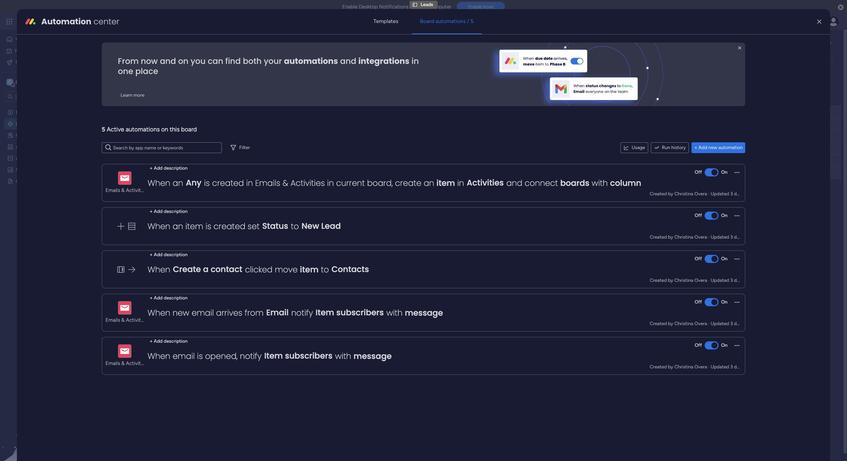 Task type: vqa. For each thing, say whether or not it's contained in the screenshot.
Stage field
no



Task type: locate. For each thing, give the bounding box(es) containing it.
center
[[94, 16, 119, 27]]

3 created by christina overa · updated 3 days ago from the top
[[650, 278, 754, 284]]

1 horizontal spatial table
[[167, 55, 178, 61]]

emails
[[255, 178, 281, 189], [106, 188, 120, 194], [106, 318, 120, 324], [106, 361, 120, 367]]

crm right the workspace icon
[[16, 79, 28, 85]]

5 christina from the top
[[675, 365, 694, 370]]

notify item subscribers with message
[[292, 307, 443, 319], [240, 351, 392, 362]]

+ add description field for when email is opened,
[[148, 338, 189, 346]]

1 christina from the top
[[675, 191, 694, 197]]

on for item subscribers
[[722, 343, 728, 349]]

description up any
[[164, 166, 188, 171]]

3 christina from the top
[[675, 278, 694, 284]]

1 updated from the top
[[711, 191, 730, 197]]

emails & activities for when an
[[106, 188, 147, 194]]

2 horizontal spatial automations
[[436, 18, 466, 24]]

1 horizontal spatial on
[[178, 56, 189, 67]]

see plans button
[[85, 17, 118, 27]]

deals
[[16, 109, 27, 115]]

4 + add description field from the top
[[148, 295, 189, 302]]

off
[[695, 170, 703, 175], [695, 213, 703, 219], [695, 256, 703, 262], [695, 300, 703, 305], [695, 343, 703, 349]]

add for item subscribers
[[154, 296, 163, 301]]

0 horizontal spatial enable
[[343, 4, 358, 10]]

1 description from the top
[[164, 166, 188, 171]]

0 vertical spatial contacts
[[16, 132, 35, 138]]

add new group
[[116, 194, 148, 199]]

when email is opened,
[[148, 351, 238, 362]]

main
[[113, 55, 123, 61]]

0 vertical spatial emails & activities
[[106, 188, 147, 194]]

form
[[146, 55, 157, 61]]

0 horizontal spatial notify
[[240, 351, 262, 362]]

1 table from the left
[[124, 55, 136, 61]]

move
[[275, 264, 298, 276]]

table left the add view icon
[[167, 55, 178, 61]]

1 vertical spatial message
[[354, 351, 392, 362]]

3 created from the top
[[650, 278, 668, 284]]

& for when new email arrives from
[[121, 318, 125, 324]]

4 + add description from the top
[[150, 296, 188, 301]]

enable left the now! at the top right
[[468, 4, 482, 10]]

v2 ellipsis image
[[735, 171, 740, 178], [735, 215, 740, 222], [735, 258, 740, 265], [735, 301, 740, 308], [735, 345, 740, 352]]

description up create
[[164, 252, 188, 258]]

learn more button
[[118, 90, 147, 101]]

crm
[[70, 18, 81, 25], [16, 79, 28, 85]]

+ add description field for when new email arrives from
[[148, 295, 189, 302]]

+
[[695, 145, 698, 151], [150, 166, 153, 171], [150, 209, 153, 215], [150, 252, 153, 258], [150, 296, 153, 301], [150, 339, 153, 345]]

1 days from the top
[[735, 191, 745, 197]]

1 · from the top
[[709, 191, 710, 197]]

4 created by christina overa · updated 3 days ago from the top
[[650, 321, 754, 327]]

ago
[[746, 191, 754, 197], [746, 235, 754, 240], [746, 278, 754, 284], [746, 321, 754, 327], [746, 365, 754, 370]]

1 v2 ellipsis image from the top
[[735, 171, 740, 178]]

2 ago from the top
[[746, 235, 754, 240]]

1 horizontal spatial item
[[316, 307, 335, 319]]

item
[[316, 307, 335, 319], [265, 351, 283, 362]]

on left you
[[178, 56, 189, 67]]

1 vertical spatial created
[[214, 221, 246, 232]]

0 vertical spatial with
[[592, 178, 608, 189]]

0 vertical spatial new lead
[[105, 73, 127, 79]]

when inside when create a contact clicked
[[148, 264, 171, 276]]

0 horizontal spatial new lead
[[105, 73, 127, 79]]

3 for message
[[731, 321, 734, 327]]

0 vertical spatial message
[[405, 308, 443, 319]]

3 updated from the top
[[711, 278, 730, 284]]

1 vertical spatial is
[[206, 221, 212, 232]]

1 vertical spatial contacts
[[332, 264, 369, 275]]

0 vertical spatial item
[[437, 178, 456, 189]]

enable desktop notifications on this computer
[[343, 4, 452, 10]]

0 horizontal spatial table
[[124, 55, 136, 61]]

new inside when new email arrives from email
[[173, 308, 190, 319]]

updated for to
[[711, 278, 730, 284]]

4 overa from the top
[[695, 321, 708, 327]]

& for when an
[[121, 188, 125, 194]]

New Leads field
[[115, 95, 151, 104]]

0 vertical spatial crm
[[70, 18, 81, 25]]

4 by from the top
[[669, 321, 674, 327]]

emails for when an
[[106, 188, 120, 194]]

enable for enable now!
[[468, 4, 482, 10]]

an for when an any is created in emails & activities in current board, create an item in activities and connect boards with column
[[173, 178, 183, 189]]

on for notify
[[722, 300, 728, 305]]

2 + add description field from the top
[[148, 208, 189, 216]]

is inside when an any is created in emails & activities in current board, create an item in activities and connect boards with column
[[204, 178, 210, 189]]

list box
[[0, 105, 86, 278]]

v2 ellipsis image for to
[[735, 258, 740, 265]]

1 horizontal spatial notify
[[292, 308, 313, 319]]

1 vertical spatial item
[[265, 351, 283, 362]]

0 horizontal spatial crm
[[16, 79, 28, 85]]

0 vertical spatial on
[[178, 56, 189, 67]]

0 vertical spatial item
[[316, 307, 335, 319]]

sort desc image
[[174, 104, 177, 109]]

1 vertical spatial item
[[186, 221, 203, 232]]

5 inside button
[[471, 18, 474, 24]]

+ add description for when an item is created
[[150, 209, 188, 215]]

1 vertical spatial on
[[161, 126, 168, 133]]

3 · from the top
[[709, 278, 710, 284]]

4 v2 ellipsis image from the top
[[735, 301, 740, 308]]

2 created by christina overa · updated 3 days ago from the top
[[650, 235, 754, 240]]

to
[[291, 221, 299, 232], [321, 264, 329, 276]]

mass email tracking button
[[4, 57, 73, 68]]

5 description from the top
[[164, 339, 188, 345]]

1 off from the top
[[695, 170, 703, 175]]

created for item
[[214, 221, 246, 232]]

2 updated from the top
[[711, 235, 730, 240]]

contacts inside move item to contacts
[[332, 264, 369, 275]]

2 horizontal spatial new
[[709, 145, 718, 151]]

1 3 from the top
[[731, 191, 734, 197]]

christina overa image
[[829, 16, 840, 27]]

5 left active at the left
[[102, 126, 105, 133]]

main table
[[113, 55, 136, 61]]

1 created by christina overa · updated 3 days ago from the top
[[650, 191, 754, 197]]

0 vertical spatial email
[[28, 59, 39, 65]]

templates
[[374, 18, 399, 24]]

now!
[[483, 4, 494, 10]]

0 vertical spatial notify
[[292, 308, 313, 319]]

2 vertical spatial item
[[300, 264, 319, 276]]

1 horizontal spatial enable
[[468, 4, 482, 10]]

crm right sales
[[70, 18, 81, 25]]

table
[[124, 55, 136, 61], [167, 55, 178, 61]]

v2 search image
[[147, 72, 152, 80]]

3 days from the top
[[735, 278, 745, 284]]

1 horizontal spatial with
[[387, 308, 403, 319]]

angle down image
[[133, 74, 136, 79]]

created for any
[[212, 178, 244, 189]]

4 ago from the top
[[746, 321, 754, 327]]

0 horizontal spatial contacts
[[16, 132, 35, 138]]

0 vertical spatial new
[[709, 145, 718, 151]]

icon image
[[116, 222, 125, 231], [127, 222, 136, 231], [116, 265, 125, 274], [127, 265, 136, 274]]

4 description from the top
[[164, 296, 188, 301]]

2 emails & activities from the top
[[106, 318, 147, 324]]

0 vertical spatial to
[[291, 221, 299, 232]]

1 horizontal spatial new lead
[[128, 134, 149, 139]]

board
[[181, 126, 197, 133]]

1 vertical spatial crm
[[16, 79, 28, 85]]

add for item
[[154, 166, 163, 171]]

· for to
[[709, 278, 710, 284]]

an
[[173, 178, 183, 189], [424, 178, 435, 189], [173, 221, 183, 232]]

work
[[23, 48, 33, 54]]

email
[[266, 307, 289, 319]]

4 · from the top
[[709, 321, 710, 327]]

4 christina from the top
[[675, 321, 694, 327]]

5 + add description field from the top
[[148, 338, 189, 346]]

table inside button
[[124, 55, 136, 61]]

1 vertical spatial new lead
[[128, 134, 149, 139]]

to inside move item to contacts
[[321, 264, 329, 276]]

message
[[405, 308, 443, 319], [354, 351, 392, 362]]

dapulse integrations image
[[743, 56, 748, 61]]

0 horizontal spatial automations
[[126, 126, 160, 133]]

add for to
[[154, 209, 163, 215]]

created by christina overa · updated 3 days ago for activities
[[650, 191, 754, 197]]

&
[[283, 178, 289, 189], [121, 188, 125, 194], [121, 318, 125, 324], [121, 361, 125, 367]]

5 by from the top
[[669, 365, 674, 370]]

monday
[[30, 18, 53, 25]]

description up when email is opened,
[[164, 339, 188, 345]]

by
[[669, 191, 674, 197], [669, 235, 674, 240], [669, 278, 674, 284], [669, 321, 674, 327], [669, 365, 674, 370]]

description up when an item is created
[[164, 209, 188, 215]]

description
[[164, 166, 188, 171], [164, 209, 188, 215], [164, 252, 188, 258], [164, 296, 188, 301], [164, 339, 188, 345]]

2 horizontal spatial item
[[437, 178, 456, 189]]

lottie animation image
[[0, 393, 86, 462]]

enable now! button
[[457, 2, 505, 12]]

lottie animation element
[[0, 393, 86, 462]]

automation center
[[41, 16, 119, 27]]

3 3 from the top
[[731, 278, 734, 284]]

home
[[16, 36, 29, 42]]

new for when new email arrives from email
[[173, 308, 190, 319]]

2 vertical spatial email
[[173, 351, 195, 362]]

created
[[650, 191, 668, 197], [650, 235, 668, 240], [650, 278, 668, 284], [650, 321, 668, 327], [650, 365, 668, 370]]

0 vertical spatial automations
[[436, 18, 466, 24]]

notify right opened,
[[240, 351, 262, 362]]

mass
[[16, 59, 26, 65]]

1 vertical spatial notify item subscribers with message
[[240, 351, 392, 362]]

place
[[135, 66, 158, 77]]

enable left desktop
[[343, 4, 358, 10]]

on for this
[[161, 126, 168, 133]]

0 vertical spatial is
[[204, 178, 210, 189]]

description for when new email arrives from
[[164, 296, 188, 301]]

3 emails & activities from the top
[[106, 361, 147, 367]]

computer
[[429, 4, 452, 10]]

when inside when new email arrives from email
[[148, 308, 171, 319]]

emails & activities for when email is opened,
[[106, 361, 147, 367]]

+ for set
[[150, 209, 153, 215]]

0 horizontal spatial to
[[291, 221, 299, 232]]

public board image
[[7, 178, 14, 184]]

description down create
[[164, 296, 188, 301]]

2 3 from the top
[[731, 235, 734, 240]]

updated for message
[[711, 321, 730, 327]]

in one place
[[118, 56, 419, 77]]

show board description image
[[139, 39, 147, 46]]

3 by from the top
[[669, 278, 674, 284]]

set status to new lead
[[248, 221, 341, 232]]

activities
[[16, 155, 36, 161], [467, 177, 504, 189], [291, 178, 325, 189], [126, 188, 147, 194], [126, 318, 147, 324], [126, 361, 147, 367]]

1 vertical spatial 5
[[102, 126, 105, 133]]

+ for clicked
[[150, 252, 153, 258]]

to for status
[[291, 221, 299, 232]]

learn more
[[121, 93, 145, 98]]

1 horizontal spatial message
[[405, 308, 443, 319]]

updated for activities
[[711, 191, 730, 197]]

3 when from the top
[[148, 264, 171, 276]]

5 when from the top
[[148, 351, 171, 362]]

1 horizontal spatial item
[[300, 264, 319, 276]]

overa
[[695, 191, 708, 197], [695, 235, 708, 240], [695, 278, 708, 284], [695, 321, 708, 327], [695, 365, 708, 370]]

getting started
[[16, 178, 49, 184]]

with
[[592, 178, 608, 189], [387, 308, 403, 319], [335, 351, 352, 362]]

1 horizontal spatial 5
[[471, 18, 474, 24]]

1 overa from the top
[[695, 191, 708, 197]]

emails & activities for when new email arrives from
[[106, 318, 147, 324]]

5 + add description from the top
[[150, 339, 188, 345]]

0 vertical spatial 5
[[471, 18, 474, 24]]

on left this
[[161, 126, 168, 133]]

new inside field
[[116, 95, 130, 103]]

1 by from the top
[[669, 191, 674, 197]]

description for when an
[[164, 166, 188, 171]]

on for status
[[722, 213, 728, 219]]

to inside set status to new lead
[[291, 221, 299, 232]]

1 vertical spatial emails & activities
[[106, 318, 147, 324]]

0 horizontal spatial and
[[160, 56, 176, 67]]

5 right /
[[471, 18, 474, 24]]

templates button
[[366, 13, 407, 30]]

+ Add description field
[[148, 165, 189, 172], [148, 208, 189, 216], [148, 252, 189, 259], [148, 295, 189, 302], [148, 338, 189, 346]]

3 + add description field from the top
[[148, 252, 189, 259]]

0 vertical spatial created
[[212, 178, 244, 189]]

add inside button
[[699, 145, 708, 151]]

Search by app name or keywords text field
[[111, 144, 213, 153]]

crm inside workspace selection element
[[16, 79, 28, 85]]

item inside move item to contacts
[[300, 264, 319, 276]]

an for when an item is created
[[173, 221, 183, 232]]

2 vertical spatial new lead
[[247, 146, 268, 151]]

1 vertical spatial notify
[[240, 351, 262, 362]]

overa for to
[[695, 278, 708, 284]]

4 created from the top
[[650, 321, 668, 327]]

2 vertical spatial with
[[335, 351, 352, 362]]

5 days from the top
[[735, 365, 745, 370]]

2 vertical spatial emails & activities
[[106, 361, 147, 367]]

create
[[395, 178, 422, 189]]

find
[[226, 56, 241, 67]]

3
[[731, 191, 734, 197], [731, 235, 734, 240], [731, 278, 734, 284], [731, 321, 734, 327], [731, 365, 734, 370]]

3 v2 ellipsis image from the top
[[735, 258, 740, 265]]

lead
[[116, 73, 127, 79], [139, 134, 149, 139], [258, 146, 268, 151], [322, 221, 341, 232]]

2 horizontal spatial with
[[592, 178, 608, 189]]

updated
[[711, 191, 730, 197], [711, 235, 730, 240], [711, 278, 730, 284], [711, 321, 730, 327], [711, 365, 730, 370]]

1 vertical spatial to
[[321, 264, 329, 276]]

+ add description field for when an
[[148, 165, 189, 172]]

4 off from the top
[[695, 300, 703, 305]]

2 horizontal spatial and
[[507, 178, 523, 189]]

+ add description field for when an item is created
[[148, 208, 189, 216]]

0 horizontal spatial on
[[161, 126, 168, 133]]

1 horizontal spatial new
[[173, 308, 190, 319]]

1 horizontal spatial contacts
[[332, 264, 369, 275]]

new lead
[[105, 73, 127, 79], [128, 134, 149, 139], [247, 146, 268, 151]]

new lead inside button
[[105, 73, 127, 79]]

1 ago from the top
[[746, 191, 754, 197]]

4 updated from the top
[[711, 321, 730, 327]]

5 overa from the top
[[695, 365, 708, 370]]

notify right email
[[292, 308, 313, 319]]

3 + add description from the top
[[150, 252, 188, 258]]

christina for activities
[[675, 191, 694, 197]]

1 vertical spatial email
[[192, 308, 214, 319]]

· for message
[[709, 321, 710, 327]]

new inside button
[[126, 194, 135, 199]]

0 horizontal spatial new
[[126, 194, 135, 199]]

and
[[160, 56, 176, 67], [340, 56, 357, 67], [507, 178, 523, 189]]

1 horizontal spatial subscribers
[[337, 307, 384, 319]]

both
[[243, 56, 262, 67]]

christina for message
[[675, 321, 694, 327]]

on for create an
[[722, 170, 728, 175]]

created inside when an any is created in emails & activities in current board, create an item in activities and connect boards with column
[[212, 178, 244, 189]]

clicked
[[245, 264, 273, 276]]

1 created from the top
[[650, 191, 668, 197]]

automations
[[436, 18, 466, 24], [284, 56, 338, 67], [126, 126, 160, 133]]

enable
[[343, 4, 358, 10], [468, 4, 482, 10]]

days for to
[[735, 278, 745, 284]]

ago for activities
[[746, 191, 754, 197]]

option
[[0, 106, 86, 107]]

2 description from the top
[[164, 209, 188, 215]]

+ add description for when an
[[150, 166, 188, 171]]

table inside "button"
[[167, 55, 178, 61]]

1 when from the top
[[148, 178, 171, 189]]

when create a contact clicked
[[148, 264, 273, 276]]

new
[[105, 73, 115, 79], [116, 95, 130, 103], [128, 134, 138, 139], [247, 146, 257, 151], [128, 146, 138, 152], [302, 221, 319, 232]]

0 horizontal spatial message
[[354, 351, 392, 362]]

2 when from the top
[[148, 221, 171, 232]]

0 horizontal spatial with
[[335, 351, 352, 362]]

and inside when an any is created in emails & activities in current board, create an item in activities and connect boards with column
[[507, 178, 523, 189]]

1 emails & activities from the top
[[106, 188, 147, 194]]

email inside button
[[28, 59, 39, 65]]

3 overa from the top
[[695, 278, 708, 284]]

& inside when an any is created in emails & activities in current board, create an item in activities and connect boards with column
[[283, 178, 289, 189]]

4 3 from the top
[[731, 321, 734, 327]]

enable inside button
[[468, 4, 482, 10]]

+ inside button
[[695, 145, 698, 151]]

4 when from the top
[[148, 308, 171, 319]]

days for message
[[735, 321, 745, 327]]

automation
[[41, 16, 91, 27]]

0 horizontal spatial 5
[[102, 126, 105, 133]]

0 horizontal spatial subscribers
[[285, 351, 333, 362]]

table right 'main'
[[124, 55, 136, 61]]

history
[[672, 145, 687, 151]]

0 horizontal spatial item
[[186, 221, 203, 232]]

lead inside set status to new lead
[[322, 221, 341, 232]]

new
[[709, 145, 718, 151], [126, 194, 135, 199], [173, 308, 190, 319]]

description for when email is opened,
[[164, 339, 188, 345]]

is for any
[[204, 178, 210, 189]]

4 days from the top
[[735, 321, 745, 327]]

when inside when an any is created in emails & activities in current board, create an item in activities and connect boards with column
[[148, 178, 171, 189]]

1 vertical spatial new
[[126, 194, 135, 199]]

group
[[136, 194, 148, 199]]

1 + add description field from the top
[[148, 165, 189, 172]]

5
[[471, 18, 474, 24], [102, 126, 105, 133]]

2 vertical spatial new
[[173, 308, 190, 319]]

1 horizontal spatial to
[[321, 264, 329, 276]]

3 ago from the top
[[746, 278, 754, 284]]

1 + add description from the top
[[150, 166, 188, 171]]

5 3 from the top
[[731, 365, 734, 370]]

3 off from the top
[[695, 256, 703, 262]]

more
[[134, 93, 145, 98]]

by for to
[[669, 278, 674, 284]]

run history button
[[651, 143, 690, 153]]

3 description from the top
[[164, 252, 188, 258]]

2 table from the left
[[167, 55, 178, 61]]

2 + add description from the top
[[150, 209, 188, 215]]

1 vertical spatial automations
[[284, 56, 338, 67]]

created
[[212, 178, 244, 189], [214, 221, 246, 232]]



Task type: describe. For each thing, give the bounding box(es) containing it.
select product image
[[6, 18, 13, 25]]

automation  center image
[[25, 16, 36, 27]]

boards
[[561, 178, 590, 189]]

on for you
[[178, 56, 189, 67]]

new leads
[[116, 95, 149, 103]]

2 christina from the top
[[675, 235, 694, 240]]

1 horizontal spatial crm
[[70, 18, 81, 25]]

this
[[170, 126, 180, 133]]

main table button
[[103, 53, 141, 64]]

board,
[[368, 178, 393, 189]]

create
[[173, 264, 201, 275]]

2 v2 ellipsis image from the top
[[735, 215, 740, 222]]

my
[[15, 48, 21, 54]]

emails for when new email arrives from
[[106, 318, 120, 324]]

/
[[468, 18, 470, 24]]

overa for message
[[695, 321, 708, 327]]

days for activities
[[735, 191, 745, 197]]

is for item
[[206, 221, 212, 232]]

new for add new group
[[126, 194, 135, 199]]

to for item
[[321, 264, 329, 276]]

move item to contacts
[[275, 264, 369, 276]]

from
[[118, 56, 139, 67]]

· for activities
[[709, 191, 710, 197]]

new inside button
[[709, 145, 718, 151]]

collapse board header image
[[827, 56, 833, 61]]

see
[[94, 19, 103, 24]]

3 for activities
[[731, 191, 734, 197]]

0 vertical spatial subscribers
[[337, 307, 384, 319]]

+ for is created in emails & activities in current board,
[[150, 166, 153, 171]]

emails for when email is opened,
[[106, 361, 120, 367]]

add inside button
[[116, 194, 124, 199]]

5 created from the top
[[650, 365, 668, 370]]

0 vertical spatial notify item subscribers with message
[[292, 307, 443, 319]]

automation
[[719, 145, 743, 151]]

new inside button
[[105, 73, 115, 79]]

v2 ellipsis image for message
[[735, 301, 740, 308]]

2 · from the top
[[709, 235, 710, 240]]

when an any is created in emails & activities in current board, create an item in activities and connect boards with column
[[148, 177, 642, 189]]

5 active automations on this board
[[102, 126, 197, 133]]

sales
[[55, 18, 68, 25]]

board
[[420, 18, 435, 24]]

column
[[611, 178, 642, 189]]

Leads field
[[101, 35, 136, 50]]

5 · from the top
[[709, 365, 710, 370]]

2 created from the top
[[650, 235, 668, 240]]

sales
[[16, 167, 27, 173]]

status
[[262, 221, 289, 232]]

automations inside board automations / 5 button
[[436, 18, 466, 24]]

elian warren
[[128, 122, 154, 127]]

from now and on you can find both your automations and integrations
[[118, 56, 410, 67]]

usage
[[632, 145, 646, 151]]

created by christina overa · updated 3 days ago for to
[[650, 278, 754, 284]]

by for message
[[669, 321, 674, 327]]

created by christina overa · updated 3 days ago for message
[[650, 321, 754, 327]]

ago for message
[[746, 321, 754, 327]]

2 days from the top
[[735, 235, 745, 240]]

run
[[663, 145, 671, 151]]

1 vertical spatial subscribers
[[285, 351, 333, 362]]

Search in workspace field
[[14, 93, 57, 101]]

form button
[[141, 53, 162, 64]]

2 vertical spatial is
[[197, 351, 203, 362]]

v2 ellipsis image for activities
[[735, 171, 740, 178]]

getting
[[16, 178, 32, 184]]

usage button
[[621, 143, 649, 153]]

board automations / 5 button
[[412, 13, 482, 30]]

5 ago from the top
[[746, 365, 754, 370]]

sales dashboard
[[16, 167, 51, 173]]

learn
[[121, 93, 132, 98]]

activities inside list box
[[16, 155, 36, 161]]

workspace image
[[6, 79, 13, 86]]

can
[[208, 56, 223, 67]]

overa for activities
[[695, 191, 708, 197]]

desktop
[[359, 4, 378, 10]]

workspace selection element
[[6, 78, 29, 87]]

5 created by christina overa · updated 3 days ago from the top
[[650, 365, 754, 370]]

lead
[[139, 146, 148, 152]]

public dashboard image
[[7, 167, 14, 173]]

christina for to
[[675, 278, 694, 284]]

monday sales crm
[[30, 18, 81, 25]]

add view image
[[187, 56, 190, 61]]

5 v2 ellipsis image from the top
[[735, 345, 740, 352]]

2 off from the top
[[695, 213, 703, 219]]

board automations / 5
[[420, 18, 474, 24]]

2 by from the top
[[669, 235, 674, 240]]

v2 search image
[[105, 143, 111, 153]]

table button
[[162, 53, 183, 64]]

emails inside when an any is created in emails & activities in current board, create an item in activities and connect boards with column
[[255, 178, 281, 189]]

+ add description field for when
[[148, 252, 189, 259]]

enable for enable desktop notifications on this computer
[[343, 4, 358, 10]]

when for when new email arrives from email
[[148, 308, 171, 319]]

a
[[203, 264, 209, 275]]

when for when an item is created
[[148, 221, 171, 232]]

warren
[[139, 122, 154, 127]]

add to favorites image
[[150, 39, 157, 46]]

when for when an any is created in emails & activities in current board, create an item in activities and connect boards with column
[[148, 178, 171, 189]]

home button
[[4, 34, 73, 45]]

add new group button
[[103, 191, 151, 202]]

my work
[[15, 48, 33, 54]]

set
[[248, 221, 260, 232]]

5 off from the top
[[695, 343, 703, 349]]

ago for to
[[746, 278, 754, 284]]

list box containing deals
[[0, 105, 86, 278]]

when new email arrives from email
[[148, 307, 289, 319]]

add for move
[[154, 252, 163, 258]]

any
[[186, 177, 202, 189]]

off for to
[[695, 256, 703, 262]]

new inside set status to new lead
[[302, 221, 319, 232]]

connect
[[525, 178, 559, 189]]

this
[[418, 4, 427, 10]]

opened,
[[205, 351, 238, 362]]

+ for notify
[[150, 339, 153, 345]]

lead inside button
[[116, 73, 127, 79]]

with inside when an any is created in emails & activities in current board, create an item in activities and connect boards with column
[[592, 178, 608, 189]]

+ add new automation button
[[692, 143, 746, 153]]

email for tracking
[[28, 59, 39, 65]]

off for activities
[[695, 170, 703, 175]]

+ add description for when
[[150, 252, 188, 258]]

description for when
[[164, 252, 188, 258]]

by for activities
[[669, 191, 674, 197]]

3 for to
[[731, 278, 734, 284]]

& for when email is opened,
[[121, 361, 125, 367]]

from
[[245, 308, 264, 319]]

created for activities
[[650, 191, 668, 197]]

2 horizontal spatial new lead
[[247, 146, 268, 151]]

5 updated from the top
[[711, 365, 730, 370]]

current
[[337, 178, 365, 189]]

contact
[[211, 264, 243, 275]]

mass email tracking
[[16, 59, 57, 65]]

my work button
[[4, 46, 73, 56]]

arrives
[[216, 308, 243, 319]]

now
[[141, 56, 158, 67]]

notifications
[[379, 4, 409, 10]]

integrations
[[359, 56, 410, 67]]

1 horizontal spatial automations
[[284, 56, 338, 67]]

0 horizontal spatial item
[[265, 351, 283, 362]]

you
[[191, 56, 206, 67]]

created for message
[[650, 321, 668, 327]]

when for when create a contact clicked
[[148, 264, 171, 276]]

add for with
[[154, 339, 163, 345]]

+ add description for when new email arrives from
[[150, 296, 188, 301]]

created for to
[[650, 278, 668, 284]]

email for is
[[173, 351, 195, 362]]

2 overa from the top
[[695, 235, 708, 240]]

run history
[[663, 145, 687, 151]]

new lead
[[128, 146, 148, 152]]

started
[[33, 178, 49, 184]]

in inside in one place
[[412, 56, 419, 67]]

see plans
[[94, 19, 115, 24]]

tracking
[[40, 59, 57, 65]]

elian
[[128, 122, 138, 127]]

one
[[118, 66, 133, 77]]

email inside when new email arrives from email
[[192, 308, 214, 319]]

Search field
[[152, 71, 173, 81]]

off for message
[[695, 300, 703, 305]]

enable now!
[[468, 4, 494, 10]]

leads inside field
[[131, 95, 149, 103]]

1 vertical spatial with
[[387, 308, 403, 319]]

1 horizontal spatial and
[[340, 56, 357, 67]]

2 vertical spatial automations
[[126, 126, 160, 133]]

item inside when an any is created in emails & activities in current board, create an item in activities and connect boards with column
[[437, 178, 456, 189]]

your
[[264, 56, 282, 67]]

dapulse close image
[[839, 4, 845, 11]]

when an item is created
[[148, 221, 246, 232]]

+ add description for when email is opened,
[[150, 339, 188, 345]]

dashboard
[[28, 167, 51, 173]]

filter
[[240, 145, 250, 151]]

when for when email is opened,
[[148, 351, 171, 362]]

plans
[[104, 19, 115, 24]]

description for when an item is created
[[164, 209, 188, 215]]



